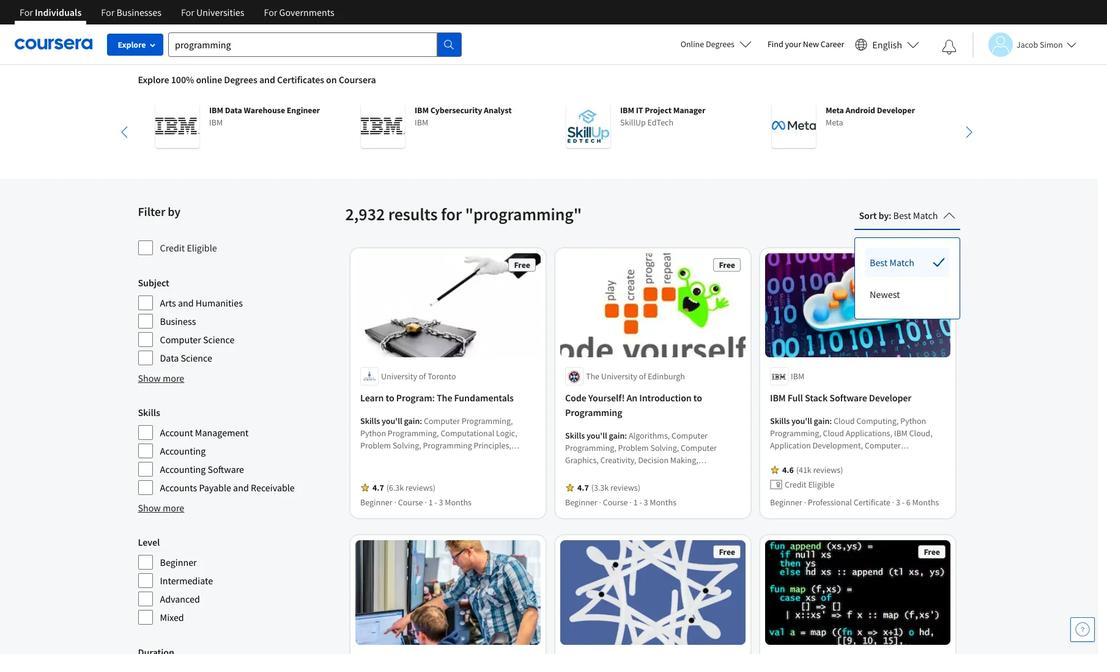 Task type: locate. For each thing, give the bounding box(es) containing it.
ibm for ibm data warehouse engineer ibm
[[209, 105, 223, 116]]

course for program:
[[398, 497, 423, 508]]

data left 'warehouse'
[[225, 105, 242, 116]]

governments
[[279, 6, 334, 18]]

0 horizontal spatial university
[[381, 371, 417, 382]]

2 horizontal spatial software
[[830, 392, 867, 404]]

you'll up python
[[382, 416, 402, 427]]

programming down techniques,
[[565, 492, 614, 503]]

algorithms, inside "algorithms, computer programming, problem solving, computer graphics, creativity, decision making, programming principles, computer graphic techniques, software engineering, system programming"
[[629, 430, 670, 441]]

skills you'll gain :
[[360, 416, 424, 427], [770, 416, 834, 427], [565, 430, 629, 441]]

gain down program:
[[404, 416, 420, 427]]

you'll down full
[[791, 416, 812, 427]]

None search field
[[168, 32, 462, 57]]

show up level
[[138, 502, 161, 514]]

principles, down the creativity,
[[616, 467, 653, 478]]

1 vertical spatial meta
[[826, 117, 843, 128]]

1 vertical spatial accounting
[[160, 463, 206, 475]]

0 vertical spatial more
[[163, 372, 184, 384]]

4.7
[[372, 482, 384, 493], [577, 482, 589, 493]]

· down (3.3k
[[599, 497, 601, 508]]

programming, inside "algorithms, computer programming, problem solving, computer graphics, creativity, decision making, programming principles, computer graphic techniques, software engineering, system programming"
[[565, 443, 616, 454]]

1 horizontal spatial skills you'll gain :
[[565, 430, 629, 441]]

python
[[360, 428, 386, 439]]

100%
[[171, 73, 194, 86]]

2 horizontal spatial programming,
[[565, 443, 616, 454]]

beginner down 4.6
[[770, 497, 802, 508]]

· left professional at the bottom right of the page
[[804, 497, 806, 508]]

3 down computer programming, python programming, computational logic, problem solving, programming principles, computer programming tools, critical thinking, computational thinking, algorithms, mathematics
[[439, 497, 443, 508]]

help center image
[[1076, 622, 1090, 637]]

match up "newest"
[[890, 256, 915, 269]]

algorithms, down tools,
[[451, 465, 492, 476]]

and right payable
[[233, 482, 249, 494]]

show more button for data
[[138, 371, 184, 385]]

3
[[439, 497, 443, 508], [644, 497, 648, 508], [896, 497, 900, 508]]

3 for from the left
[[181, 6, 194, 18]]

algorithms, inside computer programming, python programming, computational logic, problem solving, programming principles, computer programming tools, critical thinking, computational thinking, algorithms, mathematics
[[451, 465, 492, 476]]

0 vertical spatial show more button
[[138, 371, 184, 385]]

show down data science
[[138, 372, 161, 384]]

computational up mathematics
[[360, 465, 414, 476]]

0 horizontal spatial eligible
[[187, 242, 217, 254]]

0 horizontal spatial 4.7
[[372, 482, 384, 493]]

free
[[514, 259, 530, 270], [719, 259, 735, 270], [719, 547, 735, 558], [924, 547, 940, 558]]

1 course from the left
[[398, 497, 423, 508]]

1 horizontal spatial university
[[601, 371, 637, 382]]

show more down accounts
[[138, 502, 184, 514]]

science for data science
[[181, 352, 212, 364]]

skills you'll gain : up python
[[360, 416, 424, 427]]

2 horizontal spatial -
[[902, 497, 905, 508]]

ibm image for ibm data warehouse engineer ibm
[[155, 104, 199, 148]]

1 4.7 from the left
[[372, 482, 384, 493]]

0 horizontal spatial by
[[168, 204, 180, 219]]

credit eligible down filter by
[[160, 242, 217, 254]]

1 horizontal spatial gain
[[609, 430, 625, 441]]

0 horizontal spatial 1
[[428, 497, 433, 508]]

beginner · course · 1 - 3 months down 4.7 (3.3k reviews)
[[565, 497, 676, 508]]

2 vertical spatial software
[[610, 479, 642, 490]]

and right degrees on the left top of the page
[[259, 73, 275, 86]]

english
[[873, 38, 902, 50]]

4 for from the left
[[264, 6, 277, 18]]

1 vertical spatial and
[[178, 297, 194, 309]]

beginner · course · 1 - 3 months for an
[[565, 497, 676, 508]]

receivable
[[251, 482, 295, 494]]

credit
[[160, 242, 185, 254], [785, 479, 806, 490]]

1 ibm image from the left
[[155, 104, 199, 148]]

developer
[[877, 105, 915, 116], [869, 392, 911, 404]]

0 horizontal spatial -
[[434, 497, 437, 508]]

1 show from the top
[[138, 372, 161, 384]]

for for governments
[[264, 6, 277, 18]]

1 for from the left
[[20, 6, 33, 18]]

2 - from the left
[[639, 497, 642, 508]]

2 horizontal spatial months
[[912, 497, 939, 508]]

3 down engineering,
[[644, 497, 648, 508]]

2 beginner · course · 1 - 3 months from the left
[[565, 497, 676, 508]]

more down accounts
[[163, 502, 184, 514]]

course down 4.7 (6.3k reviews)
[[398, 497, 423, 508]]

project
[[645, 105, 672, 116]]

best right sort
[[894, 209, 911, 221]]

beginner · course · 1 - 3 months
[[360, 497, 471, 508], [565, 497, 676, 508]]

degrees
[[224, 73, 257, 86]]

explore 100% online degrees and certificates on coursera
[[138, 73, 376, 86]]

1 horizontal spatial the
[[586, 371, 599, 382]]

show
[[138, 372, 161, 384], [138, 502, 161, 514]]

science down humanities
[[203, 333, 235, 346]]

1 vertical spatial show more button
[[138, 500, 184, 515]]

0 vertical spatial algorithms,
[[629, 430, 670, 441]]

computational up tools,
[[440, 428, 494, 439]]

mathematics
[[360, 477, 406, 488]]

university
[[381, 371, 417, 382], [601, 371, 637, 382]]

solving, up 4.7 (6.3k reviews)
[[392, 440, 421, 451]]

1 vertical spatial the
[[437, 392, 452, 404]]

data inside ibm data warehouse engineer ibm
[[225, 105, 242, 116]]

1 1 from the left
[[428, 497, 433, 508]]

the up the yourself!
[[586, 371, 599, 382]]

1 vertical spatial more
[[163, 502, 184, 514]]

ibm image for ibm cybersecurity analyst ibm
[[361, 104, 405, 148]]

by right filter
[[168, 204, 180, 219]]

coursera image
[[15, 34, 92, 54]]

data
[[225, 105, 242, 116], [160, 352, 179, 364]]

1 horizontal spatial ibm image
[[361, 104, 405, 148]]

principles, up critical
[[474, 440, 511, 451]]

1 horizontal spatial best
[[894, 209, 911, 221]]

credit eligible down 4.6 (41k reviews)
[[785, 479, 835, 490]]

0 horizontal spatial months
[[445, 497, 471, 508]]

beginner · course · 1 - 3 months down 4.7 (6.3k reviews)
[[360, 497, 471, 508]]

your
[[785, 39, 802, 50]]

0 horizontal spatial the
[[437, 392, 452, 404]]

1 horizontal spatial algorithms,
[[629, 430, 670, 441]]

ibm cybersecurity analyst ibm
[[415, 105, 511, 128]]

sort by : best match
[[859, 209, 938, 221]]

for left individuals
[[20, 6, 33, 18]]

months for introduction
[[650, 497, 676, 508]]

of left edinburgh at right
[[639, 371, 646, 382]]

programming up tools,
[[423, 440, 472, 451]]

online
[[196, 73, 222, 86]]

0 vertical spatial science
[[203, 333, 235, 346]]

by right sort
[[879, 209, 889, 221]]

months down tools,
[[445, 497, 471, 508]]

accounting for accounting software
[[160, 463, 206, 475]]

0 vertical spatial developer
[[877, 105, 915, 116]]

0 horizontal spatial best
[[870, 256, 888, 269]]

1 vertical spatial programming,
[[388, 428, 439, 439]]

developer inside the meta android developer meta
[[877, 105, 915, 116]]

0 horizontal spatial problem
[[360, 440, 391, 451]]

2 accounting from the top
[[160, 463, 206, 475]]

data inside subject 'group'
[[160, 352, 179, 364]]

ibm for ibm
[[791, 371, 804, 382]]

0 horizontal spatial credit
[[160, 242, 185, 254]]

more for accounts
[[163, 502, 184, 514]]

accounting up accounts
[[160, 463, 206, 475]]

0 horizontal spatial principles,
[[474, 440, 511, 451]]

2,932
[[345, 203, 385, 225]]

skills you'll gain : up graphics,
[[565, 430, 629, 441]]

meta android developer meta
[[826, 105, 915, 128]]

1 vertical spatial algorithms,
[[451, 465, 492, 476]]

for left businesses
[[101, 6, 115, 18]]

show more button down accounts
[[138, 500, 184, 515]]

accounts payable and receivable
[[160, 482, 295, 494]]

1
[[428, 497, 433, 508], [633, 497, 638, 508]]

1 horizontal spatial principles,
[[616, 467, 653, 478]]

4.7 left (3.3k
[[577, 482, 589, 493]]

computer
[[160, 333, 201, 346], [424, 416, 460, 427], [672, 430, 708, 441], [681, 443, 717, 454], [360, 452, 396, 463], [655, 467, 691, 478]]

reviews) right the (6.3k
[[405, 482, 435, 493]]

find your new career link
[[762, 37, 851, 52]]

4.7 for code yourself! an introduction to programming
[[577, 482, 589, 493]]

1 horizontal spatial and
[[233, 482, 249, 494]]

credit down 4.6
[[785, 479, 806, 490]]

2 horizontal spatial 3
[[896, 497, 900, 508]]

2 1 from the left
[[633, 497, 638, 508]]

show more button for accounts
[[138, 500, 184, 515]]

the university of edinburgh
[[586, 371, 685, 382]]

1 vertical spatial software
[[208, 463, 244, 475]]

1 horizontal spatial solving,
[[650, 443, 679, 454]]

2 horizontal spatial reviews)
[[813, 465, 843, 476]]

reviews)
[[813, 465, 843, 476], [405, 482, 435, 493], [610, 482, 640, 493]]

meta left android
[[826, 105, 844, 116]]

1 vertical spatial eligible
[[808, 479, 835, 490]]

ibm inside ibm it project manager skillup edtech
[[620, 105, 634, 116]]

0 vertical spatial show more
[[138, 372, 184, 384]]

- down 4.7 (3.3k reviews)
[[639, 497, 642, 508]]

the
[[586, 371, 599, 382], [437, 392, 452, 404]]

ibm
[[209, 105, 223, 116], [415, 105, 429, 116], [620, 105, 634, 116], [209, 117, 222, 128], [415, 117, 428, 128], [791, 371, 804, 382], [770, 392, 786, 404]]

businesses
[[117, 6, 161, 18]]

programming down the yourself!
[[565, 407, 622, 419]]

and
[[259, 73, 275, 86], [178, 297, 194, 309], [233, 482, 249, 494]]

0 vertical spatial principles,
[[474, 440, 511, 451]]

problem
[[360, 440, 391, 451], [618, 443, 649, 454]]

0 vertical spatial accounting
[[160, 445, 206, 457]]

eligible up arts and humanities
[[187, 242, 217, 254]]

graphics,
[[565, 455, 599, 466]]

0 vertical spatial thinking,
[[499, 452, 532, 463]]

· left 6
[[892, 497, 894, 508]]

months right 6
[[912, 497, 939, 508]]

match
[[913, 209, 938, 221], [890, 256, 915, 269]]

0 vertical spatial credit eligible
[[160, 242, 217, 254]]

0 horizontal spatial algorithms,
[[451, 465, 492, 476]]

problem inside "algorithms, computer programming, problem solving, computer graphics, creativity, decision making, programming principles, computer graphic techniques, software engineering, system programming"
[[618, 443, 649, 454]]

best up "newest"
[[870, 256, 888, 269]]

engineering,
[[643, 479, 688, 490]]

0 vertical spatial credit
[[160, 242, 185, 254]]

tools,
[[449, 452, 470, 463]]

eligible down 4.6 (41k reviews)
[[808, 479, 835, 490]]

course
[[398, 497, 423, 508], [603, 497, 628, 508]]

show more button down data science
[[138, 371, 184, 385]]

2 show from the top
[[138, 502, 161, 514]]

more
[[163, 372, 184, 384], [163, 502, 184, 514]]

problem down python
[[360, 440, 391, 451]]

3 left 6
[[896, 497, 900, 508]]

1 of from the left
[[419, 371, 426, 382]]

match right sort
[[913, 209, 938, 221]]

show more
[[138, 372, 184, 384], [138, 502, 184, 514]]

1 university from the left
[[381, 371, 417, 382]]

0 vertical spatial computational
[[440, 428, 494, 439]]

computer inside subject 'group'
[[160, 333, 201, 346]]

programming, down program:
[[388, 428, 439, 439]]

reviews) for stack
[[813, 465, 843, 476]]

2 for from the left
[[101, 6, 115, 18]]

solving, up the decision
[[650, 443, 679, 454]]

0 vertical spatial data
[[225, 105, 242, 116]]

0 horizontal spatial thinking,
[[416, 465, 449, 476]]

science down the computer science at left
[[181, 352, 212, 364]]

reviews) for program:
[[405, 482, 435, 493]]

reviews) right (3.3k
[[610, 482, 640, 493]]

software up accounts payable and receivable
[[208, 463, 244, 475]]

1 horizontal spatial you'll
[[586, 430, 607, 441]]

accounting down the account
[[160, 445, 206, 457]]

3 - from the left
[[902, 497, 905, 508]]

list box
[[855, 238, 960, 319]]

skillup
[[620, 117, 646, 128]]

beginner up intermediate
[[160, 556, 197, 568]]

1 down 4.7 (3.3k reviews)
[[633, 497, 638, 508]]

algorithms, up the decision
[[629, 430, 670, 441]]

- for introduction
[[639, 497, 642, 508]]

algorithms, computer programming, problem solving, computer graphics, creativity, decision making, programming principles, computer graphic techniques, software engineering, system programming
[[565, 430, 721, 503]]

meta right meta image
[[826, 117, 843, 128]]

skills inside group
[[138, 406, 160, 419]]

0 horizontal spatial skills you'll gain :
[[360, 416, 424, 427]]

1 vertical spatial show more
[[138, 502, 184, 514]]

2 to from the left
[[693, 392, 702, 404]]

gain down stack
[[814, 416, 830, 427]]

2 vertical spatial and
[[233, 482, 249, 494]]

university up the yourself!
[[601, 371, 637, 382]]

1 horizontal spatial credit
[[785, 479, 806, 490]]

0 horizontal spatial solving,
[[392, 440, 421, 451]]

principles, inside computer programming, python programming, computational logic, problem solving, programming principles, computer programming tools, critical thinking, computational thinking, algorithms, mathematics
[[474, 440, 511, 451]]

2 ibm image from the left
[[361, 104, 405, 148]]

for for businesses
[[101, 6, 115, 18]]

1 horizontal spatial programming,
[[461, 416, 513, 427]]

1 vertical spatial developer
[[869, 392, 911, 404]]

ibm image
[[155, 104, 199, 148], [361, 104, 405, 148]]

of left the toronto
[[419, 371, 426, 382]]

2 months from the left
[[650, 497, 676, 508]]

skills
[[138, 406, 160, 419], [360, 416, 380, 427], [770, 416, 790, 427], [565, 430, 585, 441]]

1 3 from the left
[[439, 497, 443, 508]]

2 4.7 from the left
[[577, 482, 589, 493]]

computer programming, python programming, computational logic, problem solving, programming principles, computer programming tools, critical thinking, computational thinking, algorithms, mathematics
[[360, 416, 532, 488]]

: down program:
[[420, 416, 422, 427]]

skills up the account
[[138, 406, 160, 419]]

results
[[388, 203, 438, 225]]

data science
[[160, 352, 212, 364]]

· down 4.7 (3.3k reviews)
[[630, 497, 632, 508]]

for universities
[[181, 6, 244, 18]]

2 show more button from the top
[[138, 500, 184, 515]]

show more down data science
[[138, 372, 184, 384]]

0 horizontal spatial credit eligible
[[160, 242, 217, 254]]

·
[[394, 497, 396, 508], [425, 497, 427, 508], [599, 497, 601, 508], [630, 497, 632, 508], [804, 497, 806, 508], [892, 497, 894, 508]]

2 more from the top
[[163, 502, 184, 514]]

1 vertical spatial science
[[181, 352, 212, 364]]

1 horizontal spatial by
[[879, 209, 889, 221]]

ibm for ibm it project manager skillup edtech
[[620, 105, 634, 116]]

2 course from the left
[[603, 497, 628, 508]]

accounts
[[160, 482, 197, 494]]

level
[[138, 536, 160, 548]]

1 horizontal spatial months
[[650, 497, 676, 508]]

1 vertical spatial show
[[138, 502, 161, 514]]

3 for introduction
[[644, 497, 648, 508]]

0 horizontal spatial you'll
[[382, 416, 402, 427]]

1 horizontal spatial 3
[[644, 497, 648, 508]]

reviews) right (41k
[[813, 465, 843, 476]]

edinburgh
[[648, 371, 685, 382]]

0 horizontal spatial data
[[160, 352, 179, 364]]

0 horizontal spatial and
[[178, 297, 194, 309]]

1 beginner · course · 1 - 3 months from the left
[[360, 497, 471, 508]]

0 horizontal spatial reviews)
[[405, 482, 435, 493]]

2 university from the left
[[601, 371, 637, 382]]

- down 4.7 (6.3k reviews)
[[434, 497, 437, 508]]

newest
[[870, 288, 900, 300]]

1 horizontal spatial reviews)
[[610, 482, 640, 493]]

1 horizontal spatial 4.7
[[577, 482, 589, 493]]

0 horizontal spatial software
[[208, 463, 244, 475]]

business
[[160, 315, 196, 327]]

and inside subject 'group'
[[178, 297, 194, 309]]

ibm full stack software developer link
[[770, 391, 946, 405]]

problem up the creativity,
[[618, 443, 649, 454]]

1 accounting from the top
[[160, 445, 206, 457]]

2 · from the left
[[425, 497, 427, 508]]

to right introduction
[[693, 392, 702, 404]]

4 · from the left
[[630, 497, 632, 508]]

the down the toronto
[[437, 392, 452, 404]]

2 3 from the left
[[644, 497, 648, 508]]

decision
[[638, 455, 668, 466]]

2 show more from the top
[[138, 502, 184, 514]]

introduction
[[639, 392, 692, 404]]

1 vertical spatial data
[[160, 352, 179, 364]]

· down 4.7 (6.3k reviews)
[[425, 497, 427, 508]]

university up program:
[[381, 371, 417, 382]]

skillup edtech image
[[566, 104, 610, 148]]

toronto
[[428, 371, 456, 382]]

0 vertical spatial show
[[138, 372, 161, 384]]

1 horizontal spatial beginner · course · 1 - 3 months
[[565, 497, 676, 508]]

thinking, down logic,
[[499, 452, 532, 463]]

1 months from the left
[[445, 497, 471, 508]]

1 show more from the top
[[138, 372, 184, 384]]

1 horizontal spatial software
[[610, 479, 642, 490]]

subject group
[[138, 275, 338, 366]]

1 show more button from the top
[[138, 371, 184, 385]]

programming, up logic,
[[461, 416, 513, 427]]

to
[[385, 392, 394, 404], [693, 392, 702, 404]]

1 to from the left
[[385, 392, 394, 404]]

1 vertical spatial computational
[[360, 465, 414, 476]]

1 - from the left
[[434, 497, 437, 508]]

gain up the creativity,
[[609, 430, 625, 441]]

- for the
[[434, 497, 437, 508]]

ibm image down 100%
[[155, 104, 199, 148]]

you'll up graphics,
[[586, 430, 607, 441]]

programming
[[565, 407, 622, 419], [423, 440, 472, 451], [398, 452, 447, 463], [565, 467, 614, 478], [565, 492, 614, 503]]

by for sort
[[879, 209, 889, 221]]

for
[[20, 6, 33, 18], [101, 6, 115, 18], [181, 6, 194, 18], [264, 6, 277, 18]]

list box containing best match
[[855, 238, 960, 319]]

thinking, down tools,
[[416, 465, 449, 476]]

4.7 left the (6.3k
[[372, 482, 384, 493]]

credit down filter by
[[160, 242, 185, 254]]

1 down 4.7 (6.3k reviews)
[[428, 497, 433, 508]]

skills you'll gain : down full
[[770, 416, 834, 427]]

principles,
[[474, 440, 511, 451], [616, 467, 653, 478]]

show more for data science
[[138, 372, 184, 384]]

1 · from the left
[[394, 497, 396, 508]]

ibm for ibm full stack software developer
[[770, 392, 786, 404]]

2 vertical spatial programming,
[[565, 443, 616, 454]]

manager
[[673, 105, 705, 116]]

0 horizontal spatial beginner · course · 1 - 3 months
[[360, 497, 471, 508]]

0 horizontal spatial course
[[398, 497, 423, 508]]

science for computer science
[[203, 333, 235, 346]]

gain for to
[[609, 430, 625, 441]]

logic,
[[496, 428, 517, 439]]

1 horizontal spatial -
[[639, 497, 642, 508]]

sort
[[859, 209, 877, 221]]

yourself!
[[588, 392, 625, 404]]

- left 6
[[902, 497, 905, 508]]

system
[[690, 479, 716, 490]]

1 vertical spatial match
[[890, 256, 915, 269]]

1 horizontal spatial of
[[639, 371, 646, 382]]

1 more from the top
[[163, 372, 184, 384]]

0 horizontal spatial to
[[385, 392, 394, 404]]

0 horizontal spatial gain
[[404, 416, 420, 427]]



Task type: describe. For each thing, give the bounding box(es) containing it.
for for universities
[[181, 6, 194, 18]]

skills you'll gain : for learn to program: the fundamentals
[[360, 416, 424, 427]]

beginner down mathematics
[[360, 497, 392, 508]]

explore
[[138, 73, 169, 86]]

0 vertical spatial eligible
[[187, 242, 217, 254]]

(3.3k
[[591, 482, 609, 493]]

2 of from the left
[[639, 371, 646, 382]]

edtech
[[647, 117, 673, 128]]

career
[[821, 39, 845, 50]]

show for data
[[138, 372, 161, 384]]

advanced
[[160, 593, 200, 605]]

solving, inside computer programming, python programming, computational logic, problem solving, programming principles, computer programming tools, critical thinking, computational thinking, algorithms, mathematics
[[392, 440, 421, 451]]

3 · from the left
[[599, 497, 601, 508]]

learn
[[360, 392, 384, 404]]

computer science
[[160, 333, 235, 346]]

critical
[[472, 452, 497, 463]]

account
[[160, 426, 193, 439]]

1 for an
[[633, 497, 638, 508]]

certificates
[[277, 73, 324, 86]]

it
[[636, 105, 643, 116]]

banner navigation
[[10, 0, 344, 34]]

show for accounts
[[138, 502, 161, 514]]

0 vertical spatial match
[[913, 209, 938, 221]]

program:
[[396, 392, 435, 404]]

ibm data warehouse engineer ibm
[[209, 105, 320, 128]]

best match
[[870, 256, 915, 269]]

graphic
[[693, 467, 721, 478]]

show notifications image
[[942, 40, 957, 54]]

accounting for accounting
[[160, 445, 206, 457]]

software inside "algorithms, computer programming, problem solving, computer graphics, creativity, decision making, programming principles, computer graphic techniques, software engineering, system programming"
[[610, 479, 642, 490]]

techniques,
[[565, 479, 608, 490]]

fundamentals
[[454, 392, 514, 404]]

on
[[326, 73, 337, 86]]

0 horizontal spatial programming,
[[388, 428, 439, 439]]

months for the
[[445, 497, 471, 508]]

by for filter
[[168, 204, 180, 219]]

stack
[[805, 392, 828, 404]]

4.7 (3.3k reviews)
[[577, 482, 640, 493]]

ibm it project manager skillup edtech
[[620, 105, 705, 128]]

for governments
[[264, 6, 334, 18]]

1 vertical spatial thinking,
[[416, 465, 449, 476]]

arts and humanities
[[160, 297, 243, 309]]

1 horizontal spatial thinking,
[[499, 452, 532, 463]]

solving, inside "algorithms, computer programming, problem solving, computer graphics, creativity, decision making, programming principles, computer graphic techniques, software engineering, system programming"
[[650, 443, 679, 454]]

english button
[[851, 24, 925, 64]]

show more for accounts payable and receivable
[[138, 502, 184, 514]]

account management
[[160, 426, 249, 439]]

making,
[[670, 455, 698, 466]]

to inside code yourself! an introduction to programming
[[693, 392, 702, 404]]

mixed
[[160, 611, 184, 623]]

new
[[803, 39, 819, 50]]

humanities
[[196, 297, 243, 309]]

programming up 4.7 (6.3k reviews)
[[398, 452, 447, 463]]

you'll for learn to program: the fundamentals
[[382, 416, 402, 427]]

meta image
[[772, 104, 816, 148]]

gain for fundamentals
[[404, 416, 420, 427]]

: down ibm full stack software developer
[[830, 416, 832, 427]]

find your new career
[[768, 39, 845, 50]]

payable
[[199, 482, 231, 494]]

analyst
[[484, 105, 511, 116]]

professional
[[808, 497, 852, 508]]

skills down full
[[770, 416, 790, 427]]

programming up techniques,
[[565, 467, 614, 478]]

(6.3k
[[386, 482, 404, 493]]

reviews) for an
[[610, 482, 640, 493]]

problem inside computer programming, python programming, computational logic, problem solving, programming principles, computer programming tools, critical thinking, computational thinking, algorithms, mathematics
[[360, 440, 391, 451]]

creativity,
[[600, 455, 636, 466]]

engineer
[[287, 105, 320, 116]]

programming inside code yourself! an introduction to programming
[[565, 407, 622, 419]]

beginner · course · 1 - 3 months for program:
[[360, 497, 471, 508]]

3 3 from the left
[[896, 497, 900, 508]]

certificate
[[854, 497, 890, 508]]

android
[[846, 105, 875, 116]]

full
[[788, 392, 803, 404]]

principles, inside "algorithms, computer programming, problem solving, computer graphics, creativity, decision making, programming principles, computer graphic techniques, software engineering, system programming"
[[616, 467, 653, 478]]

"programming"
[[465, 203, 582, 225]]

university of toronto
[[381, 371, 456, 382]]

learn to program: the fundamentals
[[360, 392, 514, 404]]

you'll for code yourself! an introduction to programming
[[586, 430, 607, 441]]

the inside learn to program: the fundamentals link
[[437, 392, 452, 404]]

skills you'll gain : for code yourself! an introduction to programming
[[565, 430, 629, 441]]

0 horizontal spatial computational
[[360, 465, 414, 476]]

6 · from the left
[[892, 497, 894, 508]]

beginner inside level group
[[160, 556, 197, 568]]

software inside skills group
[[208, 463, 244, 475]]

: up the creativity,
[[625, 430, 627, 441]]

warehouse
[[244, 105, 285, 116]]

1 horizontal spatial computational
[[440, 428, 494, 439]]

: right sort
[[889, 209, 892, 221]]

beginner · professional certificate · 3 - 6 months
[[770, 497, 939, 508]]

2 horizontal spatial and
[[259, 73, 275, 86]]

0 vertical spatial software
[[830, 392, 867, 404]]

2 horizontal spatial gain
[[814, 416, 830, 427]]

filter
[[138, 204, 165, 219]]

skills group
[[138, 405, 338, 496]]

course for an
[[603, 497, 628, 508]]

coursera
[[339, 73, 376, 86]]

more for data
[[163, 372, 184, 384]]

2,932 results for "programming"
[[345, 203, 582, 225]]

5 · from the left
[[804, 497, 806, 508]]

universities
[[196, 6, 244, 18]]

subject
[[138, 277, 169, 289]]

4.7 for learn to program: the fundamentals
[[372, 482, 384, 493]]

3 for the
[[439, 497, 443, 508]]

2 meta from the top
[[826, 117, 843, 128]]

1 horizontal spatial eligible
[[808, 479, 835, 490]]

code yourself! an introduction to programming
[[565, 392, 702, 419]]

1 for program:
[[428, 497, 433, 508]]

skills up python
[[360, 416, 380, 427]]

for for individuals
[[20, 6, 33, 18]]

2 horizontal spatial skills you'll gain :
[[770, 416, 834, 427]]

4.6 (41k reviews)
[[782, 465, 843, 476]]

2 horizontal spatial you'll
[[791, 416, 812, 427]]

level group
[[138, 535, 338, 625]]

skills up graphics,
[[565, 430, 585, 441]]

4.6
[[782, 465, 794, 476]]

and inside skills group
[[233, 482, 249, 494]]

ibm for ibm cybersecurity analyst ibm
[[415, 105, 429, 116]]

code yourself! an introduction to programming link
[[565, 391, 741, 420]]

for
[[441, 203, 462, 225]]

3 months from the left
[[912, 497, 939, 508]]

find
[[768, 39, 784, 50]]

management
[[195, 426, 249, 439]]

0 vertical spatial the
[[586, 371, 599, 382]]

beginner down techniques,
[[565, 497, 597, 508]]

an
[[626, 392, 637, 404]]

1 vertical spatial credit eligible
[[785, 479, 835, 490]]

1 meta from the top
[[826, 105, 844, 116]]

individuals
[[35, 6, 82, 18]]

code
[[565, 392, 586, 404]]

accounting software
[[160, 463, 244, 475]]

filter by
[[138, 204, 180, 219]]

for businesses
[[101, 6, 161, 18]]

0 vertical spatial best
[[894, 209, 911, 221]]

4.7 (6.3k reviews)
[[372, 482, 435, 493]]

cybersecurity
[[430, 105, 482, 116]]

arts
[[160, 297, 176, 309]]



Task type: vqa. For each thing, say whether or not it's contained in the screenshot.


